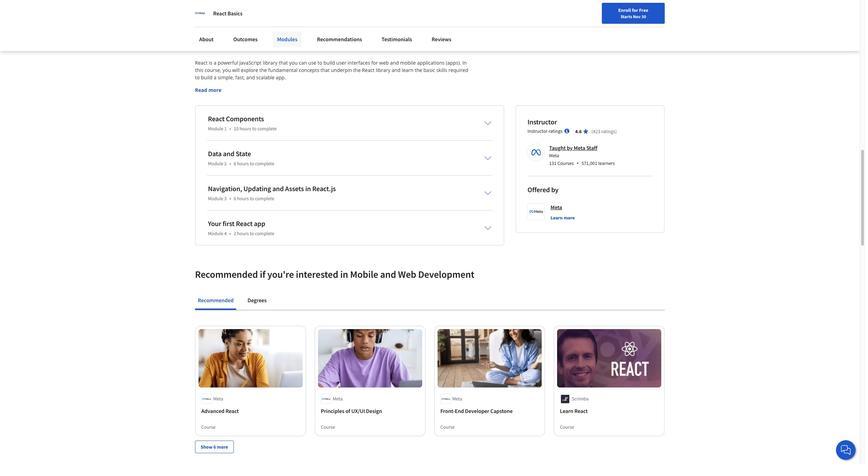 Task type: describe. For each thing, give the bounding box(es) containing it.
developer
[[465, 408, 490, 415]]

this inside react is a powerful javascript library that you can use to build user interfaces for web and mobile applications (apps). in this course, you will explore the fundamental concepts that underpin the react library and learn the basic skills required to build a simple, fast, and scalable app.
[[195, 67, 204, 73]]

complete inside your first react app module 4 • 2 hours to complete
[[255, 230, 274, 237]]

in for modules
[[282, 38, 290, 51]]

components
[[226, 114, 264, 123]]

course for principles
[[321, 424, 335, 430]]

react is a powerful javascript library that you can use to build user interfaces for web and mobile applications (apps). in this course, you will explore the fundamental concepts that underpin the react library and learn the basic skills required to build a simple, fast, and scalable app.
[[195, 59, 470, 81]]

course,
[[205, 67, 221, 73]]

data
[[208, 149, 222, 158]]

chat with us image
[[841, 445, 852, 456]]

data and state module 2 • 6 hours to complete
[[208, 149, 274, 167]]

powerful
[[218, 59, 238, 66]]

there
[[195, 38, 219, 51]]

(
[[592, 128, 593, 135]]

about
[[199, 36, 214, 43]]

1 horizontal spatial library
[[376, 67, 391, 73]]

and left learn
[[392, 67, 401, 73]]

taught by meta staff image
[[529, 145, 544, 160]]

are
[[221, 38, 235, 51]]

for inside react is a powerful javascript library that you can use to build user interfaces for web and mobile applications (apps). in this course, you will explore the fundamental concepts that underpin the react library and learn the basic skills required to build a simple, fast, and scalable app.
[[372, 59, 378, 66]]

to inside data and state module 2 • 6 hours to complete
[[250, 160, 254, 167]]

recommended if you're interested in mobile and web development
[[195, 268, 475, 281]]

react.js
[[313, 184, 336, 193]]

advanced react
[[201, 408, 239, 415]]

react inside "react components module 1 • 10 hours to complete"
[[208, 114, 225, 123]]

423
[[593, 128, 601, 135]]

in for interested
[[341, 268, 348, 281]]

end
[[455, 408, 464, 415]]

navigation, updating and assets in react.js module 3 • 6 hours to complete
[[208, 184, 336, 202]]

meta up end
[[453, 396, 463, 402]]

your first react app module 4 • 2 hours to complete
[[208, 219, 274, 237]]

1 horizontal spatial ratings
[[602, 128, 616, 135]]

react left basics
[[213, 10, 227, 17]]

advanced
[[201, 408, 225, 415]]

can
[[299, 59, 307, 66]]

interested
[[296, 268, 339, 281]]

in
[[463, 59, 467, 66]]

6 inside data and state module 2 • 6 hours to complete
[[234, 160, 236, 167]]

react inside advanced react link
[[226, 408, 239, 415]]

fundamental
[[268, 67, 298, 73]]

10
[[234, 125, 239, 132]]

2 inside data and state module 2 • 6 hours to complete
[[224, 160, 227, 167]]

1 horizontal spatial that
[[321, 67, 330, 73]]

instructor for instructor
[[528, 117, 557, 126]]

show
[[201, 444, 213, 451]]

capstone
[[491, 408, 513, 415]]

front-
[[441, 408, 455, 415]]

fast,
[[235, 74, 245, 81]]

2 a from the top
[[214, 74, 217, 81]]

hours inside "react components module 1 • 10 hours to complete"
[[240, 125, 251, 132]]

to inside navigation, updating and assets in react.js module 3 • 6 hours to complete
[[250, 195, 254, 202]]

advanced react link
[[201, 407, 300, 415]]

1 horizontal spatial you
[[289, 59, 298, 66]]

6 inside navigation, updating and assets in react.js module 3 • 6 hours to complete
[[234, 195, 236, 202]]

and inside data and state module 2 • 6 hours to complete
[[223, 149, 235, 158]]

courses
[[558, 160, 574, 166]]

1 the from the left
[[260, 67, 267, 73]]

learn react
[[560, 408, 588, 415]]

scrimba
[[572, 396, 589, 402]]

applications
[[417, 59, 445, 66]]

nov
[[633, 14, 641, 19]]

underpin
[[331, 67, 352, 73]]

basics
[[228, 10, 243, 17]]

web
[[380, 59, 389, 66]]

reviews link
[[428, 31, 456, 47]]

about link
[[195, 31, 218, 47]]

meta image
[[195, 8, 205, 18]]

1
[[224, 125, 227, 132]]

learn more
[[551, 215, 575, 221]]

enroll
[[619, 7, 632, 13]]

taught
[[550, 144, 566, 151]]

offered
[[528, 185, 550, 194]]

front-end developer capstone link
[[441, 407, 539, 415]]

recommended for recommended
[[198, 297, 234, 304]]

concepts
[[299, 67, 320, 73]]

recommended button
[[195, 292, 237, 309]]

outcomes
[[233, 36, 258, 43]]

0 vertical spatial that
[[279, 59, 288, 66]]

staff
[[587, 144, 598, 151]]

enroll for free starts nov 30
[[619, 7, 649, 19]]

and left web
[[380, 268, 396, 281]]

modules link
[[273, 31, 302, 47]]

react components module 1 • 10 hours to complete
[[208, 114, 277, 132]]

1 vertical spatial you
[[223, 67, 231, 73]]

hours inside navigation, updating and assets in react.js module 3 • 6 hours to complete
[[237, 195, 249, 202]]

by for offered
[[552, 185, 559, 194]]

4 inside your first react app module 4 • 2 hours to complete
[[224, 230, 227, 237]]

0 vertical spatial library
[[263, 59, 278, 66]]

career
[[697, 22, 710, 28]]

2 inside your first react app module 4 • 2 hours to complete
[[234, 230, 236, 237]]

by for taught
[[567, 144, 573, 151]]

0 vertical spatial build
[[324, 59, 335, 66]]

new
[[687, 22, 696, 28]]

(apps).
[[446, 59, 461, 66]]

( 423 ratings )
[[592, 128, 617, 135]]

if
[[260, 268, 266, 281]]

recommendations
[[317, 36, 362, 43]]

taught by meta staff link
[[550, 144, 598, 151]]

hours inside your first react app module 4 • 2 hours to complete
[[237, 230, 249, 237]]

course
[[309, 38, 337, 51]]

0 vertical spatial this
[[292, 38, 307, 51]]

course for advanced
[[201, 424, 216, 430]]

• inside your first react app module 4 • 2 hours to complete
[[230, 230, 231, 237]]

principles
[[321, 408, 345, 415]]

instructor ratings
[[528, 128, 563, 134]]

outcomes link
[[229, 31, 262, 47]]

modules
[[244, 38, 280, 51]]

principles of ux/ui design link
[[321, 407, 420, 415]]

coursera career certificate image
[[533, 0, 650, 23]]

basic
[[424, 67, 435, 73]]

complete inside data and state module 2 • 6 hours to complete
[[255, 160, 274, 167]]

1 a from the top
[[214, 59, 217, 66]]

0 vertical spatial 4
[[237, 38, 242, 51]]

• inside navigation, updating and assets in react.js module 3 • 6 hours to complete
[[230, 195, 231, 202]]

app.
[[276, 74, 286, 81]]

meta left staff
[[574, 144, 586, 151]]

react basics
[[213, 10, 243, 17]]

read more button
[[195, 86, 222, 94]]

learn more button
[[551, 214, 575, 221]]

2 the from the left
[[354, 67, 361, 73]]

principles of ux/ui design
[[321, 408, 382, 415]]

read more
[[195, 87, 222, 93]]

learn for learn more
[[551, 215, 563, 221]]

recommendations link
[[313, 31, 367, 47]]

• inside taught by meta staff meta 131 courses • 571,001 learners
[[577, 159, 579, 167]]

offered by
[[528, 185, 559, 194]]



Task type: locate. For each thing, give the bounding box(es) containing it.
front-end developer capstone
[[441, 408, 513, 415]]

2 vertical spatial 6
[[214, 444, 216, 451]]

0 horizontal spatial build
[[201, 74, 213, 81]]

4 down first in the left top of the page
[[224, 230, 227, 237]]

2
[[224, 160, 227, 167], [234, 230, 236, 237]]

1 horizontal spatial build
[[324, 59, 335, 66]]

• down first in the left top of the page
[[230, 230, 231, 237]]

0 vertical spatial instructor
[[528, 117, 557, 126]]

collection element
[[191, 311, 670, 465]]

instructor up instructor ratings
[[528, 117, 557, 126]]

complete inside "react components module 1 • 10 hours to complete"
[[258, 125, 277, 132]]

1 vertical spatial a
[[214, 74, 217, 81]]

learn
[[551, 215, 563, 221], [560, 408, 574, 415]]

course
[[201, 424, 216, 430], [321, 424, 335, 430], [441, 424, 455, 430], [560, 424, 575, 430]]

module inside your first react app module 4 • 2 hours to complete
[[208, 230, 223, 237]]

more
[[209, 87, 222, 93], [564, 215, 575, 221], [217, 444, 228, 451]]

that up fundamental in the left of the page
[[279, 59, 288, 66]]

read
[[195, 87, 207, 93]]

find your new career link
[[663, 21, 714, 30]]

learn down meta link
[[551, 215, 563, 221]]

3 course from the left
[[441, 424, 455, 430]]

updating
[[244, 184, 271, 193]]

to inside your first react app module 4 • 2 hours to complete
[[250, 230, 254, 237]]

this up 'can'
[[292, 38, 307, 51]]

to right use
[[318, 59, 323, 66]]

1 vertical spatial learn
[[560, 408, 574, 415]]

degrees
[[248, 297, 267, 304]]

banner navigation
[[6, 0, 197, 19]]

1 vertical spatial 2
[[234, 230, 236, 237]]

1 vertical spatial instructor
[[528, 128, 548, 134]]

1 horizontal spatial 2
[[234, 230, 236, 237]]

1 vertical spatial that
[[321, 67, 330, 73]]

recommended inside button
[[198, 297, 234, 304]]

2 course from the left
[[321, 424, 335, 430]]

1 vertical spatial 4
[[224, 230, 227, 237]]

taught by meta staff meta 131 courses • 571,001 learners
[[550, 144, 615, 167]]

meta
[[574, 144, 586, 151], [550, 152, 560, 159], [551, 204, 563, 211], [213, 396, 223, 402], [333, 396, 343, 402], [453, 396, 463, 402]]

0 horizontal spatial you
[[223, 67, 231, 73]]

to inside "react components module 1 • 10 hours to complete"
[[252, 125, 257, 132]]

course down 'advanced'
[[201, 424, 216, 430]]

that right concepts
[[321, 67, 330, 73]]

6 right show
[[214, 444, 216, 451]]

and left assets
[[273, 184, 284, 193]]

hours inside data and state module 2 • 6 hours to complete
[[237, 160, 249, 167]]

react up 1
[[208, 114, 225, 123]]

1 vertical spatial more
[[564, 215, 575, 221]]

0 vertical spatial recommended
[[195, 268, 258, 281]]

2 module from the top
[[208, 160, 223, 167]]

• left 571,001
[[577, 159, 579, 167]]

state
[[236, 149, 251, 158]]

6 inside button
[[214, 444, 216, 451]]

1 vertical spatial recommended
[[198, 297, 234, 304]]

0 horizontal spatial 2
[[224, 160, 227, 167]]

skills
[[437, 67, 448, 73]]

recommendation tabs tab list
[[195, 292, 665, 310]]

course down "principles"
[[321, 424, 335, 430]]

1 course from the left
[[201, 424, 216, 430]]

react inside your first react app module 4 • 2 hours to complete
[[236, 219, 253, 228]]

4.6
[[576, 128, 582, 135]]

react right 'advanced'
[[226, 408, 239, 415]]

module down your
[[208, 230, 223, 237]]

2 down first in the left top of the page
[[234, 230, 236, 237]]

course for front-
[[441, 424, 455, 430]]

1 horizontal spatial in
[[306, 184, 311, 193]]

0 horizontal spatial in
[[282, 38, 290, 51]]

use
[[308, 59, 317, 66]]

learn for learn react
[[560, 408, 574, 415]]

more for learn more
[[564, 215, 575, 221]]

0 vertical spatial in
[[282, 38, 290, 51]]

in right modules
[[282, 38, 290, 51]]

module left 3
[[208, 195, 223, 202]]

module down data
[[208, 160, 223, 167]]

assets
[[285, 184, 304, 193]]

• right 1
[[230, 125, 231, 132]]

meta up "principles"
[[333, 396, 343, 402]]

0 vertical spatial more
[[209, 87, 222, 93]]

this left course,
[[195, 67, 204, 73]]

build left user
[[324, 59, 335, 66]]

6 down state
[[234, 160, 236, 167]]

4 course from the left
[[560, 424, 575, 430]]

and right data
[[223, 149, 235, 158]]

instructor up taught by meta staff 'icon'
[[528, 128, 548, 134]]

learn inside collection element
[[560, 408, 574, 415]]

mobile
[[400, 59, 416, 66]]

a right is
[[214, 59, 217, 66]]

find your new career
[[666, 22, 710, 28]]

1 vertical spatial by
[[552, 185, 559, 194]]

to
[[318, 59, 323, 66], [195, 74, 200, 81], [252, 125, 257, 132], [250, 160, 254, 167], [250, 195, 254, 202], [250, 230, 254, 237]]

0 vertical spatial 6
[[234, 160, 236, 167]]

a down course,
[[214, 74, 217, 81]]

learn
[[402, 67, 414, 73]]

•
[[230, 125, 231, 132], [577, 159, 579, 167], [230, 160, 231, 167], [230, 195, 231, 202], [230, 230, 231, 237]]

ratings right '423'
[[602, 128, 616, 135]]

to down "components"
[[252, 125, 257, 132]]

in right assets
[[306, 184, 311, 193]]

library up fundamental in the left of the page
[[263, 59, 278, 66]]

in for assets
[[306, 184, 311, 193]]

ratings
[[549, 128, 563, 134], [602, 128, 616, 135]]

0 vertical spatial by
[[567, 144, 573, 151]]

instructor
[[528, 117, 557, 126], [528, 128, 548, 134]]

build down course,
[[201, 74, 213, 81]]

• right 3
[[230, 195, 231, 202]]

• inside data and state module 2 • 6 hours to complete
[[230, 160, 231, 167]]

is
[[209, 59, 213, 66]]

module inside navigation, updating and assets in react.js module 3 • 6 hours to complete
[[208, 195, 223, 202]]

to down state
[[250, 160, 254, 167]]

complete inside navigation, updating and assets in react.js module 3 • 6 hours to complete
[[255, 195, 274, 202]]

user
[[337, 59, 347, 66]]

design
[[366, 408, 382, 415]]

meta up "learn more" button
[[551, 204, 563, 211]]

for inside "enroll for free starts nov 30"
[[632, 7, 639, 13]]

2 horizontal spatial in
[[341, 268, 348, 281]]

and down explore
[[246, 74, 255, 81]]

1 vertical spatial 6
[[234, 195, 236, 202]]

0 horizontal spatial the
[[260, 67, 267, 73]]

1 horizontal spatial this
[[292, 38, 307, 51]]

by
[[567, 144, 573, 151], [552, 185, 559, 194]]

more inside collection element
[[217, 444, 228, 451]]

to down updating
[[250, 195, 254, 202]]

explore
[[241, 67, 258, 73]]

0 horizontal spatial by
[[552, 185, 559, 194]]

0 vertical spatial for
[[632, 7, 639, 13]]

navigation,
[[208, 184, 242, 193]]

the down interfaces
[[354, 67, 361, 73]]

your
[[676, 22, 686, 28]]

library down web
[[376, 67, 391, 73]]

6
[[234, 160, 236, 167], [234, 195, 236, 202], [214, 444, 216, 451]]

3
[[224, 195, 227, 202]]

learn down scrimba in the right of the page
[[560, 408, 574, 415]]

0 horizontal spatial 4
[[224, 230, 227, 237]]

module inside "react components module 1 • 10 hours to complete"
[[208, 125, 223, 132]]

0 horizontal spatial for
[[372, 59, 378, 66]]

0 vertical spatial you
[[289, 59, 298, 66]]

to up "read"
[[195, 74, 200, 81]]

you up simple,
[[223, 67, 231, 73]]

react
[[213, 10, 227, 17], [195, 59, 208, 66], [362, 67, 375, 73], [208, 114, 225, 123], [236, 219, 253, 228], [226, 408, 239, 415], [575, 408, 588, 415]]

react inside learn react link
[[575, 408, 588, 415]]

1 instructor from the top
[[528, 117, 557, 126]]

and right web
[[390, 59, 399, 66]]

complete down updating
[[255, 195, 274, 202]]

3 module from the top
[[208, 195, 223, 202]]

that
[[279, 59, 288, 66], [321, 67, 330, 73]]

required
[[449, 67, 469, 73]]

react down interfaces
[[362, 67, 375, 73]]

you left 'can'
[[289, 59, 298, 66]]

• up navigation,
[[230, 160, 231, 167]]

meta up '131'
[[550, 152, 560, 159]]

module left 1
[[208, 125, 223, 132]]

0 horizontal spatial ratings
[[549, 128, 563, 134]]

there are 4 modules in this course
[[195, 38, 337, 51]]

131
[[550, 160, 557, 166]]

1 vertical spatial in
[[306, 184, 311, 193]]

30
[[642, 14, 647, 19]]

learn inside button
[[551, 215, 563, 221]]

starts
[[621, 14, 633, 19]]

in left mobile at the bottom of the page
[[341, 268, 348, 281]]

javascript
[[240, 59, 262, 66]]

web
[[398, 268, 417, 281]]

complete up updating
[[255, 160, 274, 167]]

course for learn
[[560, 424, 575, 430]]

4 module from the top
[[208, 230, 223, 237]]

learners
[[599, 160, 615, 166]]

1 vertical spatial this
[[195, 67, 204, 73]]

1 horizontal spatial for
[[632, 7, 639, 13]]

you're
[[268, 268, 294, 281]]

571,001
[[582, 160, 598, 166]]

and inside navigation, updating and assets in react.js module 3 • 6 hours to complete
[[273, 184, 284, 193]]

1 vertical spatial for
[[372, 59, 378, 66]]

for left web
[[372, 59, 378, 66]]

of
[[346, 408, 351, 415]]

complete down app
[[255, 230, 274, 237]]

find
[[666, 22, 675, 28]]

0 vertical spatial a
[[214, 59, 217, 66]]

2 vertical spatial in
[[341, 268, 348, 281]]

react left is
[[195, 59, 208, 66]]

recommended for recommended if you're interested in mobile and web development
[[195, 268, 258, 281]]

1 vertical spatial build
[[201, 74, 213, 81]]

2 vertical spatial more
[[217, 444, 228, 451]]

0 vertical spatial 2
[[224, 160, 227, 167]]

0 horizontal spatial library
[[263, 59, 278, 66]]

simple,
[[218, 74, 234, 81]]

scalable
[[256, 74, 275, 81]]

react down scrimba in the right of the page
[[575, 408, 588, 415]]

2 instructor from the top
[[528, 128, 548, 134]]

2 up navigation,
[[224, 160, 227, 167]]

course down learn react
[[560, 424, 575, 430]]

by right the taught
[[567, 144, 573, 151]]

6 right 3
[[234, 195, 236, 202]]

the up scalable on the top of page
[[260, 67, 267, 73]]

1 module from the top
[[208, 125, 223, 132]]

reviews
[[432, 36, 452, 43]]

by right offered
[[552, 185, 559, 194]]

complete
[[258, 125, 277, 132], [255, 160, 274, 167], [255, 195, 274, 202], [255, 230, 274, 237]]

1 horizontal spatial by
[[567, 144, 573, 151]]

the left basic
[[415, 67, 423, 73]]

interfaces
[[348, 59, 370, 66]]

modules
[[277, 36, 298, 43]]

hours
[[240, 125, 251, 132], [237, 160, 249, 167], [237, 195, 249, 202], [237, 230, 249, 237]]

ratings up the taught
[[549, 128, 563, 134]]

1 horizontal spatial 4
[[237, 38, 242, 51]]

instructor for instructor ratings
[[528, 128, 548, 134]]

1 vertical spatial library
[[376, 67, 391, 73]]

you
[[289, 59, 298, 66], [223, 67, 231, 73]]

module inside data and state module 2 • 6 hours to complete
[[208, 160, 223, 167]]

testimonials link
[[378, 31, 417, 47]]

0 horizontal spatial that
[[279, 59, 288, 66]]

testimonials
[[382, 36, 412, 43]]

learn react link
[[560, 407, 659, 415]]

free
[[640, 7, 649, 13]]

• inside "react components module 1 • 10 hours to complete"
[[230, 125, 231, 132]]

4 right are
[[237, 38, 242, 51]]

in
[[282, 38, 290, 51], [306, 184, 311, 193], [341, 268, 348, 281]]

show 6 more button
[[195, 441, 234, 454]]

1 horizontal spatial the
[[354, 67, 361, 73]]

0 horizontal spatial this
[[195, 67, 204, 73]]

)
[[616, 128, 617, 135]]

this
[[292, 38, 307, 51], [195, 67, 204, 73]]

recommended
[[195, 268, 258, 281], [198, 297, 234, 304]]

0 vertical spatial learn
[[551, 215, 563, 221]]

3 the from the left
[[415, 67, 423, 73]]

to down app
[[250, 230, 254, 237]]

more for read more
[[209, 87, 222, 93]]

first
[[223, 219, 235, 228]]

None search field
[[100, 18, 268, 32]]

react left app
[[236, 219, 253, 228]]

by inside taught by meta staff meta 131 courses • 571,001 learners
[[567, 144, 573, 151]]

2 horizontal spatial the
[[415, 67, 423, 73]]

course down 'front-'
[[441, 424, 455, 430]]

for up nov on the right top of page
[[632, 7, 639, 13]]

library
[[263, 59, 278, 66], [376, 67, 391, 73]]

complete down "components"
[[258, 125, 277, 132]]

meta up advanced react
[[213, 396, 223, 402]]

in inside navigation, updating and assets in react.js module 3 • 6 hours to complete
[[306, 184, 311, 193]]



Task type: vqa. For each thing, say whether or not it's contained in the screenshot.
Assets in
yes



